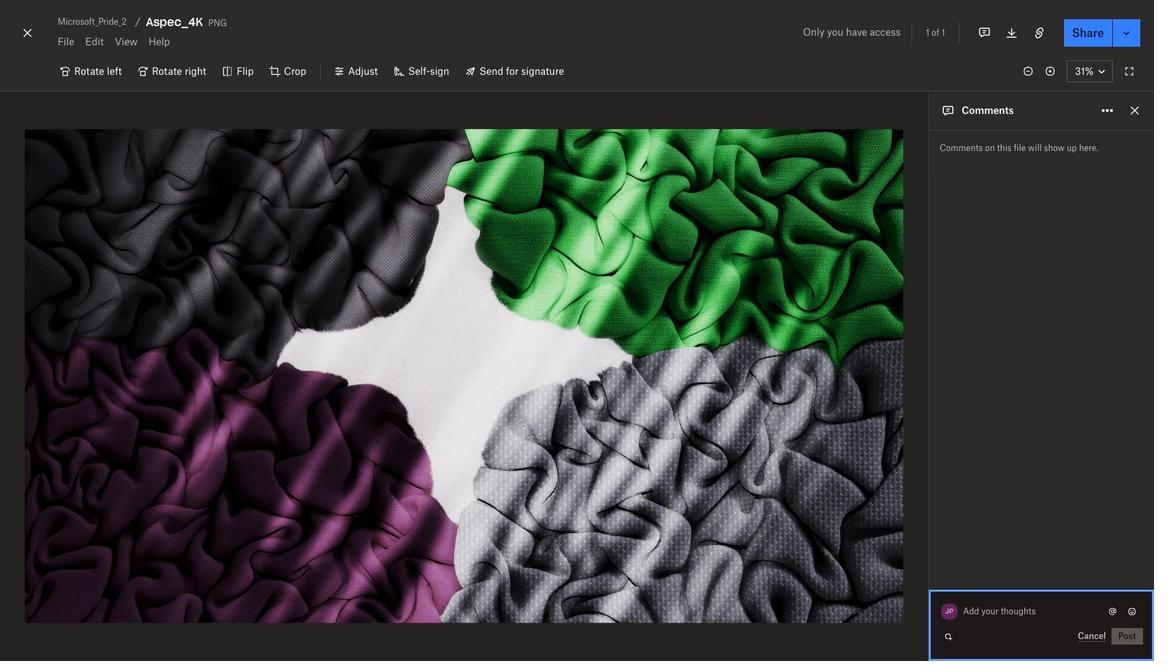 Task type: vqa. For each thing, say whether or not it's contained in the screenshot.
Folders
no



Task type: locate. For each thing, give the bounding box(es) containing it.
aspec_4k.png image
[[25, 129, 904, 624], [25, 129, 904, 624]]

close image
[[19, 22, 36, 44]]

close right sidebar image
[[1127, 102, 1144, 119]]

Add your thoughts text field
[[964, 601, 1105, 623]]



Task type: describe. For each thing, give the bounding box(es) containing it.
add your thoughts image
[[964, 605, 1094, 620]]



